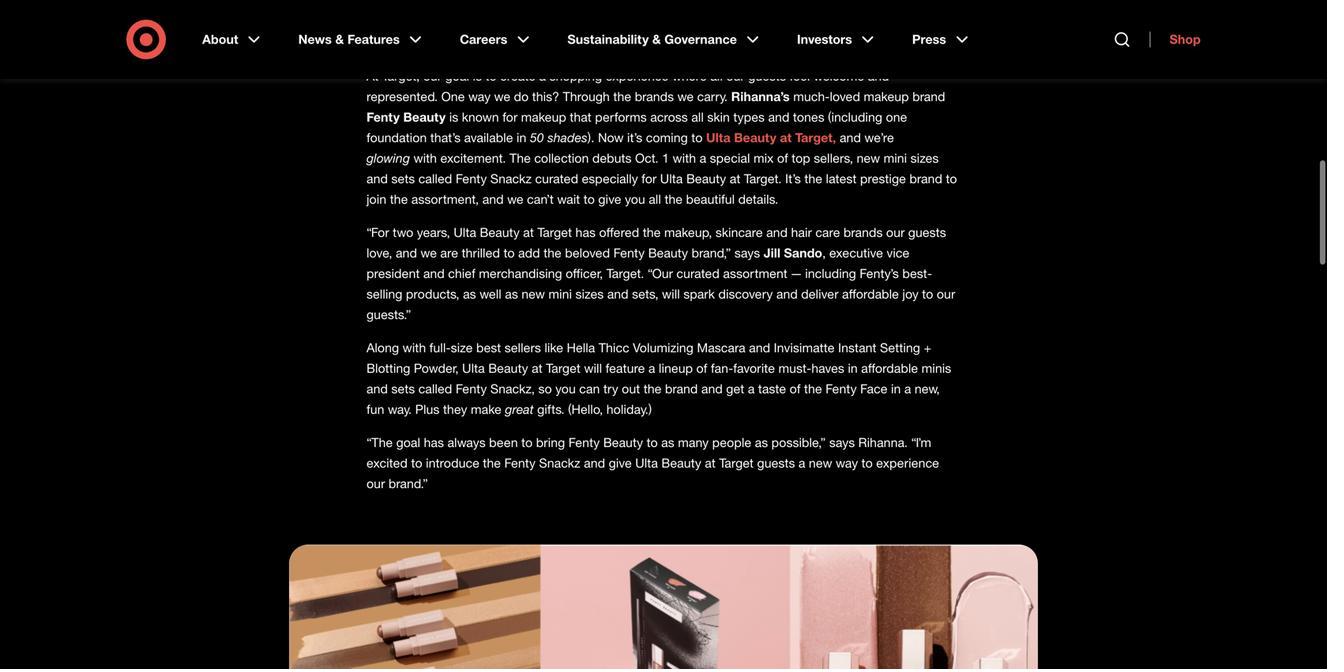 Task type: locate. For each thing, give the bounding box(es) containing it.
0 vertical spatial guests
[[749, 68, 786, 84]]

).
[[588, 130, 595, 145]]

all left skin
[[692, 109, 704, 125]]

called down powder,
[[419, 381, 452, 397]]

makeup inside rihanna 's much-loved makeup brand fenty beauty
[[864, 89, 909, 104]]

sets down glowing in the left of the page
[[392, 171, 415, 186]]

experience inside "the goal has always been to bring fenty beauty to as many people as possible," says rihanna. "i'm excited to introduce the fenty snackz and give ulta beauty at target guests a new way to experience our brand."
[[877, 456, 940, 471]]

1 horizontal spatial &
[[653, 32, 661, 47]]

0 horizontal spatial will
[[584, 361, 602, 376]]

target, inside 50 shades ). now it's coming to ulta beauty at target, and we're glowing
[[796, 130, 836, 145]]

new
[[857, 151, 880, 166], [522, 286, 545, 302], [809, 456, 833, 471]]

0 horizontal spatial new
[[522, 286, 545, 302]]

1 vertical spatial affordable
[[862, 361, 918, 376]]

& for governance
[[653, 32, 661, 47]]

and down (hello,
[[584, 456, 605, 471]]

1 & from the left
[[335, 32, 344, 47]]

has inside "for two years, ulta beauty at target has offered the makeup, skincare and hair care brands our guests love, and we are thrilled to add the beloved fenty beauty brand," says
[[576, 225, 596, 240]]

1 vertical spatial target.
[[607, 266, 644, 281]]

0 vertical spatial says
[[735, 245, 760, 261]]

is
[[473, 68, 482, 84], [449, 109, 459, 125]]

0 horizontal spatial is
[[449, 109, 459, 125]]

0 horizontal spatial for
[[503, 109, 518, 125]]

all
[[711, 68, 723, 84], [692, 109, 704, 125], [649, 192, 661, 207]]

1 vertical spatial will
[[584, 361, 602, 376]]

and
[[868, 68, 889, 84], [768, 109, 790, 125], [840, 130, 861, 145], [367, 171, 388, 186], [483, 192, 504, 207], [767, 225, 788, 240], [396, 245, 417, 261], [423, 266, 445, 281], [607, 286, 629, 302], [777, 286, 798, 302], [749, 340, 771, 356], [367, 381, 388, 397], [702, 381, 723, 397], [584, 456, 605, 471]]

beautiful
[[686, 192, 735, 207]]

1 vertical spatial curated
[[677, 266, 720, 281]]

1 vertical spatial mini
[[549, 286, 572, 302]]

fenty down the 'excitement.'
[[456, 171, 487, 186]]

give down especially
[[599, 192, 622, 207]]

you right so
[[556, 381, 576, 397]]

sizes inside , executive vice president and chief merchandising officer, target. "our curated assortment — including fenty's best- selling products, as well as new mini sizes and sets, will spark discovery and deliver affordable joy to our guests."
[[576, 286, 604, 302]]

beauty inside 50 shades ). now it's coming to ulta beauty at target, and we're glowing
[[734, 130, 777, 145]]

& for features
[[335, 32, 344, 47]]

a up this?
[[539, 68, 546, 84]]

1 vertical spatial guests
[[909, 225, 946, 240]]

1 vertical spatial called
[[419, 381, 452, 397]]

1 horizontal spatial all
[[692, 109, 704, 125]]

give inside "the goal has always been to bring fenty beauty to as many people as possible," says rihanna. "i'm excited to introduce the fenty snackz and give ulta beauty at target guests a new way to experience our brand."
[[609, 456, 632, 471]]

give down holiday.) at the bottom left of page
[[609, 456, 632, 471]]

1 horizontal spatial new
[[809, 456, 833, 471]]

target. inside with excitement. the collection debuts oct. 1 with a special mix of top sellers, new mini sizes and sets called fenty snackz curated especially for ulta beauty at target. it's the latest prestige brand to join the assortment, and we can't wait to give you all the beautiful details.
[[744, 171, 782, 186]]

the inside at target, our goal is to create a shopping experience where all our guests feel welcome and represented. one way we do this? through the brands we carry.
[[614, 89, 632, 104]]

features
[[348, 32, 400, 47]]

is down careers
[[473, 68, 482, 84]]

many
[[678, 435, 709, 450]]

affordable down setting on the right
[[862, 361, 918, 376]]

our right joy on the top of the page
[[937, 286, 956, 302]]

instant
[[838, 340, 877, 356]]

at inside "the goal has always been to bring fenty beauty to as many people as possible," says rihanna. "i'm excited to introduce the fenty snackz and give ulta beauty at target guests a new way to experience our brand."
[[705, 456, 716, 471]]

excited
[[367, 456, 408, 471]]

to left create
[[486, 68, 497, 84]]

1 vertical spatial makeup
[[521, 109, 566, 125]]

of inside with excitement. the collection debuts oct. 1 with a special mix of top sellers, new mini sizes and sets called fenty snackz curated especially for ulta beauty at target. it's the latest prestige brand to join the assortment, and we can't wait to give you all the beautiful details.
[[778, 151, 788, 166]]

0 vertical spatial new
[[857, 151, 880, 166]]

will inside "along with full-size best sellers like hella thicc volumizing mascara and invisimatte instant setting + blotting powder, ulta beauty at target will feature a lineup of fan-favorite must-haves in affordable minis and sets called fenty snackz, so you can try out the brand and get a taste of the fenty face in a new, fun way. plus they make"
[[584, 361, 602, 376]]

ulta inside "along with full-size best sellers like hella thicc volumizing mascara and invisimatte instant setting + blotting powder, ulta beauty at target will feature a lineup of fan-favorite must-haves in affordable minis and sets called fenty snackz, so you can try out the brand and get a taste of the fenty face in a new, fun way. plus they make"
[[462, 361, 485, 376]]

target, down tones
[[796, 130, 836, 145]]

rihanna
[[732, 89, 781, 104]]

0 horizontal spatial curated
[[535, 171, 579, 186]]

for down the oct.
[[642, 171, 657, 186]]

says up assortment
[[735, 245, 760, 261]]

0 vertical spatial is
[[473, 68, 482, 84]]

makeup up 'one'
[[864, 89, 909, 104]]

full-
[[430, 340, 451, 356]]

1 vertical spatial all
[[692, 109, 704, 125]]

1 vertical spatial way
[[836, 456, 858, 471]]

sets inside "along with full-size best sellers like hella thicc volumizing mascara and invisimatte instant setting + blotting powder, ulta beauty at target will feature a lineup of fan-favorite must-haves in affordable minis and sets called fenty snackz, so you can try out the brand and get a taste of the fenty face in a new, fun way. plus they make"
[[392, 381, 415, 397]]

2 vertical spatial new
[[809, 456, 833, 471]]

brand down press
[[913, 89, 946, 104]]

guests."
[[367, 307, 411, 322]]

0 vertical spatial has
[[576, 225, 596, 240]]

curated down collection
[[535, 171, 579, 186]]

0 vertical spatial target
[[538, 225, 572, 240]]

1 vertical spatial give
[[609, 456, 632, 471]]

guests inside "for two years, ulta beauty at target has offered the makeup, skincare and hair care brands our guests love, and we are thrilled to add the beloved fenty beauty brand," says
[[909, 225, 946, 240]]

a inside at target, our goal is to create a shopping experience where all our guests feel welcome and represented. one way we do this? through the brands we carry.
[[539, 68, 546, 84]]

beauty inside with excitement. the collection debuts oct. 1 with a special mix of top sellers, new mini sizes and sets called fenty snackz curated especially for ulta beauty at target. it's the latest prestige brand to join the assortment, and we can't wait to give you all the beautiful details.
[[687, 171, 726, 186]]

0 horizontal spatial brands
[[635, 89, 674, 104]]

0 vertical spatial affordable
[[842, 286, 899, 302]]

blotting
[[367, 361, 411, 376]]

in left 50 on the left
[[517, 130, 527, 145]]

sets
[[392, 171, 415, 186], [392, 381, 415, 397]]

volumizing
[[633, 340, 694, 356]]

target inside "along with full-size best sellers like hella thicc volumizing mascara and invisimatte instant setting + blotting powder, ulta beauty at target will feature a lineup of fan-favorite must-haves in affordable minis and sets called fenty snackz, so you can try out the brand and get a taste of the fenty face in a new, fun way. plus they make"
[[546, 361, 581, 376]]

0 horizontal spatial experience
[[606, 68, 669, 84]]

0 vertical spatial you
[[625, 192, 645, 207]]

products,
[[406, 286, 460, 302]]

shades
[[548, 130, 588, 145]]

now
[[598, 130, 624, 145]]

and down 's
[[768, 109, 790, 125]]

join
[[367, 192, 387, 207]]

1 horizontal spatial is
[[473, 68, 482, 84]]

and up favorite
[[749, 340, 771, 356]]

sando
[[784, 245, 823, 261]]

0 horizontal spatial target.
[[607, 266, 644, 281]]

1 horizontal spatial target,
[[796, 130, 836, 145]]

size
[[451, 340, 473, 356]]

1 horizontal spatial experience
[[877, 456, 940, 471]]

2 vertical spatial target
[[719, 456, 754, 471]]

for inside is known for makeup that performs across all skin types and tones (including one foundation that's available in
[[503, 109, 518, 125]]

sellers
[[505, 340, 541, 356]]

0 vertical spatial target.
[[744, 171, 782, 186]]

2 vertical spatial all
[[649, 192, 661, 207]]

to down rihanna.
[[862, 456, 873, 471]]

with excitement. the collection debuts oct. 1 with a special mix of top sellers, new mini sizes and sets called fenty snackz curated especially for ulta beauty at target. it's the latest prestige brand to join the assortment, and we can't wait to give you all the beautiful details.
[[367, 151, 957, 207]]

0 horizontal spatial makeup
[[521, 109, 566, 125]]

will up can
[[584, 361, 602, 376]]

the right it's
[[805, 171, 823, 186]]

2 horizontal spatial all
[[711, 68, 723, 84]]

affordable inside , executive vice president and chief merchandising officer, target. "our curated assortment — including fenty's best- selling products, as well as new mini sizes and sets, will spark discovery and deliver affordable joy to our guests."
[[842, 286, 899, 302]]

and inside 50 shades ). now it's coming to ulta beauty at target, and we're glowing
[[840, 130, 861, 145]]

0 horizontal spatial goal
[[396, 435, 420, 450]]

way.
[[388, 402, 412, 417]]

and up jill
[[767, 225, 788, 240]]

mini inside with excitement. the collection debuts oct. 1 with a special mix of top sellers, new mini sizes and sets called fenty snackz curated especially for ulta beauty at target. it's the latest prestige brand to join the assortment, and we can't wait to give you all the beautiful details.
[[884, 151, 907, 166]]

has up "beloved"
[[576, 225, 596, 240]]

will down the "our
[[662, 286, 680, 302]]

to
[[486, 68, 497, 84], [692, 130, 703, 145], [946, 171, 957, 186], [584, 192, 595, 207], [504, 245, 515, 261], [922, 286, 934, 302], [522, 435, 533, 450], [647, 435, 658, 450], [411, 456, 422, 471], [862, 456, 873, 471]]

fenty inside with excitement. the collection debuts oct. 1 with a special mix of top sellers, new mini sizes and sets called fenty snackz curated especially for ulta beauty at target. it's the latest prestige brand to join the assortment, and we can't wait to give you all the beautiful details.
[[456, 171, 487, 186]]

(including
[[828, 109, 883, 125]]

at inside 50 shades ). now it's coming to ulta beauty at target, and we're glowing
[[780, 130, 792, 145]]

0 vertical spatial curated
[[535, 171, 579, 186]]

along with full-size best sellers like hella thicc volumizing mascara and invisimatte instant setting + blotting powder, ulta beauty at target will feature a lineup of fan-favorite must-haves in affordable minis and sets called fenty snackz, so you can try out the brand and get a taste of the fenty face in a new, fun way. plus they make
[[367, 340, 952, 417]]

brand,"
[[692, 245, 731, 261]]

1 vertical spatial says
[[830, 435, 855, 450]]

is down one
[[449, 109, 459, 125]]

snackz inside "the goal has always been to bring fenty beauty to as many people as possible," says rihanna. "i'm excited to introduce the fenty snackz and give ulta beauty at target guests a new way to experience our brand."
[[539, 456, 581, 471]]

guests up vice
[[909, 225, 946, 240]]

shop
[[1170, 32, 1201, 47]]

and up fun
[[367, 381, 388, 397]]

target up add
[[538, 225, 572, 240]]

0 vertical spatial makeup
[[864, 89, 909, 104]]

1 horizontal spatial for
[[642, 171, 657, 186]]

1 vertical spatial sizes
[[576, 286, 604, 302]]

0 horizontal spatial snackz
[[491, 171, 532, 186]]

target inside "the goal has always been to bring fenty beauty to as many people as possible," says rihanna. "i'm excited to introduce the fenty snackz and give ulta beauty at target guests a new way to experience our brand."
[[719, 456, 754, 471]]

for
[[503, 109, 518, 125], [642, 171, 657, 186]]

do
[[514, 89, 529, 104]]

1 horizontal spatial brands
[[844, 225, 883, 240]]

new inside with excitement. the collection debuts oct. 1 with a special mix of top sellers, new mini sizes and sets called fenty snackz curated especially for ulta beauty at target. it's the latest prestige brand to join the assortment, and we can't wait to give you all the beautiful details.
[[857, 151, 880, 166]]

snackz down bring
[[539, 456, 581, 471]]

fenty
[[367, 109, 400, 125], [456, 171, 487, 186], [614, 245, 645, 261], [456, 381, 487, 397], [826, 381, 857, 397], [569, 435, 600, 450], [505, 456, 536, 471]]

a
[[539, 68, 546, 84], [700, 151, 707, 166], [649, 361, 656, 376], [748, 381, 755, 397], [905, 381, 912, 397], [799, 456, 806, 471]]

sizes inside with excitement. the collection debuts oct. 1 with a special mix of top sellers, new mini sizes and sets called fenty snackz curated especially for ulta beauty at target. it's the latest prestige brand to join the assortment, and we can't wait to give you all the beautiful details.
[[911, 151, 939, 166]]

you down especially
[[625, 192, 645, 207]]

governance
[[665, 32, 737, 47]]

0 vertical spatial experience
[[606, 68, 669, 84]]

beauty inside "along with full-size best sellers like hella thicc volumizing mascara and invisimatte instant setting + blotting powder, ulta beauty at target will feature a lineup of fan-favorite must-haves in affordable minis and sets called fenty snackz, so you can try out the brand and get a taste of the fenty face in a new, fun way. plus they make"
[[489, 361, 528, 376]]

1 vertical spatial snackz
[[539, 456, 581, 471]]

0 vertical spatial target,
[[382, 68, 420, 84]]

all down the oct.
[[649, 192, 661, 207]]

0 horizontal spatial sizes
[[576, 286, 604, 302]]

1 horizontal spatial mini
[[884, 151, 907, 166]]

in
[[517, 130, 527, 145], [848, 361, 858, 376], [891, 381, 901, 397]]

makeup
[[864, 89, 909, 104], [521, 109, 566, 125]]

2 called from the top
[[419, 381, 452, 397]]

,
[[823, 245, 826, 261]]

of left fan-
[[697, 361, 708, 376]]

especially
[[582, 171, 638, 186]]

new down the merchandising
[[522, 286, 545, 302]]

2 vertical spatial brand
[[665, 381, 698, 397]]

can
[[579, 381, 600, 397]]

to inside "for two years, ulta beauty at target has offered the makeup, skincare and hair care brands our guests love, and we are thrilled to add the beloved fenty beauty brand," says
[[504, 245, 515, 261]]

0 vertical spatial will
[[662, 286, 680, 302]]

fenty inside rihanna 's much-loved makeup brand fenty beauty
[[367, 109, 400, 125]]

0 horizontal spatial you
[[556, 381, 576, 397]]

introduce
[[426, 456, 480, 471]]

0 vertical spatial for
[[503, 109, 518, 125]]

the up performs
[[614, 89, 632, 104]]

brands inside "for two years, ulta beauty at target has offered the makeup, skincare and hair care brands our guests love, and we are thrilled to add the beloved fenty beauty brand," says
[[844, 225, 883, 240]]

mini down officer,
[[549, 286, 572, 302]]

and inside "the goal has always been to bring fenty beauty to as many people as possible," says rihanna. "i'm excited to introduce the fenty snackz and give ulta beauty at target guests a new way to experience our brand."
[[584, 456, 605, 471]]

ulta down holiday.) at the bottom left of page
[[636, 456, 658, 471]]

0 vertical spatial in
[[517, 130, 527, 145]]

guests down possible,"
[[757, 456, 795, 471]]

has
[[576, 225, 596, 240], [424, 435, 444, 450]]

and down (including at right
[[840, 130, 861, 145]]

to left add
[[504, 245, 515, 261]]

1 sets from the top
[[392, 171, 415, 186]]

0 horizontal spatial has
[[424, 435, 444, 450]]

and right welcome
[[868, 68, 889, 84]]

and down the 'excitement.'
[[483, 192, 504, 207]]

all inside at target, our goal is to create a shopping experience where all our guests feel welcome and represented. one way we do this? through the brands we carry.
[[711, 68, 723, 84]]

1 vertical spatial brand
[[910, 171, 943, 186]]

brand inside "along with full-size best sellers like hella thicc volumizing mascara and invisimatte instant setting + blotting powder, ulta beauty at target will feature a lineup of fan-favorite must-haves in affordable minis and sets called fenty snackz, so you can try out the brand and get a taste of the fenty face in a new, fun way. plus they make"
[[665, 381, 698, 397]]

thicc
[[599, 340, 630, 356]]

target, up represented.
[[382, 68, 420, 84]]

1 horizontal spatial you
[[625, 192, 645, 207]]

get
[[726, 381, 745, 397]]

ulta inside with excitement. the collection debuts oct. 1 with a special mix of top sellers, new mini sizes and sets called fenty snackz curated especially for ulta beauty at target. it's the latest prestige brand to join the assortment, and we can't wait to give you all the beautiful details.
[[660, 171, 683, 186]]

2 sets from the top
[[392, 381, 415, 397]]

beauty up beautiful
[[687, 171, 726, 186]]

1 called from the top
[[419, 171, 452, 186]]

1 horizontal spatial curated
[[677, 266, 720, 281]]

0 horizontal spatial &
[[335, 32, 344, 47]]

1 horizontal spatial way
[[836, 456, 858, 471]]

0 vertical spatial give
[[599, 192, 622, 207]]

brand right "prestige"
[[910, 171, 943, 186]]

says inside "the goal has always been to bring fenty beauty to as many people as possible," says rihanna. "i'm excited to introduce the fenty snackz and give ulta beauty at target guests a new way to experience our brand."
[[830, 435, 855, 450]]

way inside at target, our goal is to create a shopping experience where all our guests feel welcome and represented. one way we do this? through the brands we carry.
[[469, 89, 491, 104]]

goal right "the
[[396, 435, 420, 450]]

in down instant
[[848, 361, 858, 376]]

2 horizontal spatial of
[[790, 381, 801, 397]]

ulta down 1
[[660, 171, 683, 186]]

with
[[414, 151, 437, 166], [673, 151, 696, 166], [403, 340, 426, 356]]

1 vertical spatial of
[[697, 361, 708, 376]]

give
[[599, 192, 622, 207], [609, 456, 632, 471]]

you
[[625, 192, 645, 207], [556, 381, 576, 397]]

a left special
[[700, 151, 707, 166]]

2 vertical spatial guests
[[757, 456, 795, 471]]

guests inside "the goal has always been to bring fenty beauty to as many people as possible," says rihanna. "i'm excited to introduce the fenty snackz and give ulta beauty at target guests a new way to experience our brand."
[[757, 456, 795, 471]]

2 vertical spatial of
[[790, 381, 801, 397]]

has up introduce
[[424, 435, 444, 450]]

experience down the ""i'm"
[[877, 456, 940, 471]]

snackz
[[491, 171, 532, 186], [539, 456, 581, 471]]

types
[[734, 109, 765, 125]]

& left governance
[[653, 32, 661, 47]]

beauty up 'that's'
[[403, 109, 446, 125]]

1 vertical spatial has
[[424, 435, 444, 450]]

with inside "along with full-size best sellers like hella thicc volumizing mascara and invisimatte instant setting + blotting powder, ulta beauty at target will feature a lineup of fan-favorite must-haves in affordable minis and sets called fenty snackz, so you can try out the brand and get a taste of the fenty face in a new, fun way. plus they make"
[[403, 340, 426, 356]]

2 horizontal spatial new
[[857, 151, 880, 166]]

try
[[604, 381, 619, 397]]

best-
[[903, 266, 933, 281]]

joy
[[903, 286, 919, 302]]

1 horizontal spatial makeup
[[864, 89, 909, 104]]

goal inside at target, our goal is to create a shopping experience where all our guests feel welcome and represented. one way we do this? through the brands we carry.
[[445, 68, 469, 84]]

target. down mix
[[744, 171, 782, 186]]

&
[[335, 32, 344, 47], [653, 32, 661, 47]]

0 horizontal spatial in
[[517, 130, 527, 145]]

0 vertical spatial sizes
[[911, 151, 939, 166]]

sustainability & governance link
[[557, 19, 774, 60]]

1 vertical spatial is
[[449, 109, 459, 125]]

ulta down skin
[[706, 130, 731, 145]]

chief
[[448, 266, 476, 281]]

1
[[662, 151, 669, 166]]

0 vertical spatial brand
[[913, 89, 946, 104]]

with down 'that's'
[[414, 151, 437, 166]]

ulta down size
[[462, 361, 485, 376]]

1 vertical spatial new
[[522, 286, 545, 302]]

make
[[471, 402, 502, 417]]

to right been
[[522, 435, 533, 450]]

1 horizontal spatial in
[[848, 361, 858, 376]]

at up top
[[780, 130, 792, 145]]

our up vice
[[887, 225, 905, 240]]

snackz,
[[491, 381, 535, 397]]

0 vertical spatial called
[[419, 171, 452, 186]]

mix
[[754, 151, 774, 166]]

brand inside with excitement. the collection debuts oct. 1 with a special mix of top sellers, new mini sizes and sets called fenty snackz curated especially for ulta beauty at target. it's the latest prestige brand to join the assortment, and we can't wait to give you all the beautiful details.
[[910, 171, 943, 186]]

experience up rihanna 's much-loved makeup brand fenty beauty
[[606, 68, 669, 84]]

so
[[539, 381, 552, 397]]

of
[[778, 151, 788, 166], [697, 361, 708, 376], [790, 381, 801, 397]]

target inside "for two years, ulta beauty at target has offered the makeup, skincare and hair care brands our guests love, and we are thrilled to add the beloved fenty beauty brand," says
[[538, 225, 572, 240]]

1 horizontal spatial target.
[[744, 171, 782, 186]]

to inside at target, our goal is to create a shopping experience where all our guests feel welcome and represented. one way we do this? through the brands we carry.
[[486, 68, 497, 84]]

you inside with excitement. the collection debuts oct. 1 with a special mix of top sellers, new mini sizes and sets called fenty snackz curated especially for ulta beauty at target. it's the latest prestige brand to join the assortment, and we can't wait to give you all the beautiful details.
[[625, 192, 645, 207]]

our inside "the goal has always been to bring fenty beauty to as many people as possible," says rihanna. "i'm excited to introduce the fenty snackz and give ulta beauty at target guests a new way to experience our brand."
[[367, 476, 385, 492]]

"the goal has always been to bring fenty beauty to as many people as possible," says rihanna. "i'm excited to introduce the fenty snackz and give ulta beauty at target guests a new way to experience our brand."
[[367, 435, 940, 492]]

fenty down offered
[[614, 245, 645, 261]]

1 horizontal spatial will
[[662, 286, 680, 302]]

0 vertical spatial mini
[[884, 151, 907, 166]]

says left rihanna.
[[830, 435, 855, 450]]

of down must- at bottom right
[[790, 381, 801, 397]]

2 & from the left
[[653, 32, 661, 47]]

we inside with excitement. the collection debuts oct. 1 with a special mix of top sellers, new mini sizes and sets called fenty snackz curated especially for ulta beauty at target. it's the latest prestige brand to join the assortment, and we can't wait to give you all the beautiful details.
[[507, 192, 524, 207]]

1 horizontal spatial sizes
[[911, 151, 939, 166]]

brand down lineup
[[665, 381, 698, 397]]

0 vertical spatial goal
[[445, 68, 469, 84]]

at down many
[[705, 456, 716, 471]]

0 vertical spatial way
[[469, 89, 491, 104]]

at
[[780, 130, 792, 145], [730, 171, 741, 186], [523, 225, 534, 240], [532, 361, 543, 376], [705, 456, 716, 471]]

create
[[500, 68, 536, 84]]

1 vertical spatial target,
[[796, 130, 836, 145]]

0 horizontal spatial all
[[649, 192, 661, 207]]

0 vertical spatial of
[[778, 151, 788, 166]]

about link
[[191, 19, 275, 60]]

curated
[[535, 171, 579, 186], [677, 266, 720, 281]]

affordable
[[842, 286, 899, 302], [862, 361, 918, 376]]

beauty up thrilled
[[480, 225, 520, 240]]

1 vertical spatial brands
[[844, 225, 883, 240]]

sustainability
[[568, 32, 649, 47]]

great gifts. (hello, holiday.)
[[505, 402, 652, 417]]

been
[[489, 435, 518, 450]]

at inside "for two years, ulta beauty at target has offered the makeup, skincare and hair care brands our guests love, and we are thrilled to add the beloved fenty beauty brand," says
[[523, 225, 534, 240]]

a left new,
[[905, 381, 912, 397]]

at down special
[[730, 171, 741, 186]]

1 horizontal spatial has
[[576, 225, 596, 240]]

0 horizontal spatial way
[[469, 89, 491, 104]]

target,
[[382, 68, 420, 84], [796, 130, 836, 145]]

mini
[[884, 151, 907, 166], [549, 286, 572, 302]]

for inside with excitement. the collection debuts oct. 1 with a special mix of top sellers, new mini sizes and sets called fenty snackz curated especially for ulta beauty at target. it's the latest prestige brand to join the assortment, and we can't wait to give you all the beautiful details.
[[642, 171, 657, 186]]

0 horizontal spatial mini
[[549, 286, 572, 302]]

of left top
[[778, 151, 788, 166]]

our down excited
[[367, 476, 385, 492]]

1 vertical spatial goal
[[396, 435, 420, 450]]

brands up executive at the top right
[[844, 225, 883, 240]]

the
[[614, 89, 632, 104], [805, 171, 823, 186], [390, 192, 408, 207], [665, 192, 683, 207], [643, 225, 661, 240], [544, 245, 562, 261], [644, 381, 662, 397], [804, 381, 822, 397], [483, 456, 501, 471]]

curated up spark
[[677, 266, 720, 281]]

1 horizontal spatial snackz
[[539, 456, 581, 471]]

to right coming at the top
[[692, 130, 703, 145]]

beauty up snackz, on the left bottom of the page
[[489, 361, 528, 376]]

new inside , executive vice president and chief merchandising officer, target. "our curated assortment — including fenty's best- selling products, as well as new mini sizes and sets, will spark discovery and deliver affordable joy to our guests."
[[522, 286, 545, 302]]

beauty up the "our
[[648, 245, 688, 261]]

1 vertical spatial experience
[[877, 456, 940, 471]]

skincare
[[716, 225, 763, 240]]

1 vertical spatial for
[[642, 171, 657, 186]]

target. up sets,
[[607, 266, 644, 281]]

0 horizontal spatial target,
[[382, 68, 420, 84]]

target, inside at target, our goal is to create a shopping experience where all our guests feel welcome and represented. one way we do this? through the brands we carry.
[[382, 68, 420, 84]]

sets inside with excitement. the collection debuts oct. 1 with a special mix of top sellers, new mini sizes and sets called fenty snackz curated especially for ulta beauty at target. it's the latest prestige brand to join the assortment, and we can't wait to give you all the beautiful details.
[[392, 171, 415, 186]]

goal up one
[[445, 68, 469, 84]]

a down possible,"
[[799, 456, 806, 471]]

brand inside rihanna 's much-loved makeup brand fenty beauty
[[913, 89, 946, 104]]

you inside "along with full-size best sellers like hella thicc volumizing mascara and invisimatte instant setting + blotting powder, ulta beauty at target will feature a lineup of fan-favorite must-haves in affordable minis and sets called fenty snackz, so you can try out the brand and get a taste of the fenty face in a new, fun way. plus they make"
[[556, 381, 576, 397]]

& right news
[[335, 32, 344, 47]]

along
[[367, 340, 399, 356]]

and up join
[[367, 171, 388, 186]]

and inside at target, our goal is to create a shopping experience where all our guests feel welcome and represented. one way we do this? through the brands we carry.
[[868, 68, 889, 84]]

2 horizontal spatial in
[[891, 381, 901, 397]]

goal inside "the goal has always been to bring fenty beauty to as many people as possible," says rihanna. "i'm excited to introduce the fenty snackz and give ulta beauty at target guests a new way to experience our brand."
[[396, 435, 420, 450]]



Task type: describe. For each thing, give the bounding box(es) containing it.
represented.
[[367, 89, 438, 104]]

executive
[[830, 245, 883, 261]]

hella
[[567, 340, 595, 356]]

as right well
[[505, 286, 518, 302]]

haves
[[812, 361, 845, 376]]

mini inside , executive vice president and chief merchandising officer, target. "our curated assortment — including fenty's best- selling products, as well as new mini sizes and sets, will spark discovery and deliver affordable joy to our guests."
[[549, 286, 572, 302]]

the up "makeup,"
[[665, 192, 683, 207]]

affordable inside "along with full-size best sellers like hella thicc volumizing mascara and invisimatte instant setting + blotting powder, ulta beauty at target will feature a lineup of fan-favorite must-haves in affordable minis and sets called fenty snackz, so you can try out the brand and get a taste of the fenty face in a new, fun way. plus they make"
[[862, 361, 918, 376]]

skin
[[708, 109, 730, 125]]

prestige
[[860, 171, 906, 186]]

new inside "the goal has always been to bring fenty beauty to as many people as possible," says rihanna. "i'm excited to introduce the fenty snackz and give ulta beauty at target guests a new way to experience our brand."
[[809, 456, 833, 471]]

known
[[462, 109, 499, 125]]

details.
[[739, 192, 779, 207]]

to inside , executive vice president and chief merchandising officer, target. "our curated assortment — including fenty's best- selling products, as well as new mini sizes and sets, will spark discovery and deliver affordable joy to our guests."
[[922, 286, 934, 302]]

the right add
[[544, 245, 562, 261]]

shop link
[[1150, 32, 1201, 47]]

called inside with excitement. the collection debuts oct. 1 with a special mix of top sellers, new mini sizes and sets called fenty snackz curated especially for ulta beauty at target. it's the latest prestige brand to join the assortment, and we can't wait to give you all the beautiful details.
[[419, 171, 452, 186]]

discovery
[[719, 286, 773, 302]]

assortment
[[723, 266, 788, 281]]

available
[[464, 130, 513, 145]]

powder,
[[414, 361, 459, 376]]

news & features
[[298, 32, 400, 47]]

vice
[[887, 245, 910, 261]]

like
[[545, 340, 563, 356]]

"our
[[648, 266, 673, 281]]

tones
[[793, 109, 825, 125]]

ulta beauty at target, link
[[706, 130, 836, 145]]

with right 1
[[673, 151, 696, 166]]

in inside is known for makeup that performs across all skin types and tones (including one foundation that's available in
[[517, 130, 527, 145]]

the right out
[[644, 381, 662, 397]]

coming
[[646, 130, 688, 145]]

, executive vice president and chief merchandising officer, target. "our curated assortment — including fenty's best- selling products, as well as new mini sizes and sets, will spark discovery and deliver affordable joy to our guests."
[[367, 245, 956, 322]]

has inside "the goal has always been to bring fenty beauty to as many people as possible," says rihanna. "i'm excited to introduce the fenty snackz and give ulta beauty at target guests a new way to experience our brand."
[[424, 435, 444, 450]]

merchandising
[[479, 266, 562, 281]]

fenty up make
[[456, 381, 487, 397]]

the
[[510, 151, 531, 166]]

foundation
[[367, 130, 427, 145]]

fenty down (hello,
[[569, 435, 600, 450]]

beauty down holiday.) at the bottom left of page
[[604, 435, 643, 450]]

collection
[[534, 151, 589, 166]]

thrilled
[[462, 245, 500, 261]]

+
[[924, 340, 932, 356]]

one
[[441, 89, 465, 104]]

we inside "for two years, ulta beauty at target has offered the makeup, skincare and hair care brands our guests love, and we are thrilled to add the beloved fenty beauty brand," says
[[421, 245, 437, 261]]

shopping
[[550, 68, 602, 84]]

including
[[805, 266, 856, 281]]

rihanna 's much-loved makeup brand fenty beauty
[[367, 89, 946, 125]]

care
[[816, 225, 840, 240]]

and down the two
[[396, 245, 417, 261]]

lineup
[[659, 361, 693, 376]]

"the
[[367, 435, 393, 450]]

all inside with excitement. the collection debuts oct. 1 with a special mix of top sellers, new mini sizes and sets called fenty snackz curated especially for ulta beauty at target. it's the latest prestige brand to join the assortment, and we can't wait to give you all the beautiful details.
[[649, 192, 661, 207]]

a inside with excitement. the collection debuts oct. 1 with a special mix of top sellers, new mini sizes and sets called fenty snackz curated especially for ulta beauty at target. it's the latest prestige brand to join the assortment, and we can't wait to give you all the beautiful details.
[[700, 151, 707, 166]]

about
[[202, 32, 238, 47]]

our up rihanna
[[726, 68, 745, 84]]

is inside at target, our goal is to create a shopping experience where all our guests feel welcome and represented. one way we do this? through the brands we carry.
[[473, 68, 482, 84]]

it's
[[785, 171, 801, 186]]

is inside is known for makeup that performs across all skin types and tones (including one foundation that's available in
[[449, 109, 459, 125]]

and down fan-
[[702, 381, 723, 397]]

two
[[393, 225, 414, 240]]

spark
[[684, 286, 715, 302]]

much-
[[794, 89, 830, 104]]

through
[[563, 89, 610, 104]]

ulta inside 50 shades ). now it's coming to ulta beauty at target, and we're glowing
[[706, 130, 731, 145]]

and down —
[[777, 286, 798, 302]]

great
[[505, 402, 534, 417]]

called inside "along with full-size best sellers like hella thicc volumizing mascara and invisimatte instant setting + blotting powder, ulta beauty at target will feature a lineup of fan-favorite must-haves in affordable minis and sets called fenty snackz, so you can try out the brand and get a taste of the fenty face in a new, fun way. plus they make"
[[419, 381, 452, 397]]

a inside "the goal has always been to bring fenty beauty to as many people as possible," says rihanna. "i'm excited to introduce the fenty snackz and give ulta beauty at target guests a new way to experience our brand."
[[799, 456, 806, 471]]

curated inside with excitement. the collection debuts oct. 1 with a special mix of top sellers, new mini sizes and sets called fenty snackz curated especially for ulta beauty at target. it's the latest prestige brand to join the assortment, and we can't wait to give you all the beautiful details.
[[535, 171, 579, 186]]

target. inside , executive vice president and chief merchandising officer, target. "our curated assortment — including fenty's best- selling products, as well as new mini sizes and sets, will spark discovery and deliver affordable joy to our guests."
[[607, 266, 644, 281]]

will inside , executive vice president and chief merchandising officer, target. "our curated assortment — including fenty's best- selling products, as well as new mini sizes and sets, will spark discovery and deliver affordable joy to our guests."
[[662, 286, 680, 302]]

fenty inside "for two years, ulta beauty at target has offered the makeup, skincare and hair care brands our guests love, and we are thrilled to add the beloved fenty beauty brand," says
[[614, 245, 645, 261]]

we down the where
[[678, 89, 694, 104]]

to right "prestige"
[[946, 171, 957, 186]]

brands inside at target, our goal is to create a shopping experience where all our guests feel welcome and represented. one way we do this? through the brands we carry.
[[635, 89, 674, 104]]

beauty down many
[[662, 456, 702, 471]]

well
[[480, 286, 502, 302]]

new,
[[915, 381, 940, 397]]

our inside "for two years, ulta beauty at target has offered the makeup, skincare and hair care brands our guests love, and we are thrilled to add the beloved fenty beauty brand," says
[[887, 225, 905, 240]]

to up brand." on the bottom left of page
[[411, 456, 422, 471]]

and left sets,
[[607, 286, 629, 302]]

the down haves
[[804, 381, 822, 397]]

to inside 50 shades ). now it's coming to ulta beauty at target, and we're glowing
[[692, 130, 703, 145]]

love,
[[367, 245, 392, 261]]

0 horizontal spatial of
[[697, 361, 708, 376]]

and up the products,
[[423, 266, 445, 281]]

hair
[[791, 225, 812, 240]]

we left do
[[494, 89, 511, 104]]

a down 'volumizing'
[[649, 361, 656, 376]]

at inside "along with full-size best sellers like hella thicc volumizing mascara and invisimatte instant setting + blotting powder, ulta beauty at target will feature a lineup of fan-favorite must-haves in affordable minis and sets called fenty snackz, so you can try out the brand and get a taste of the fenty face in a new, fun way. plus they make"
[[532, 361, 543, 376]]

2 vertical spatial in
[[891, 381, 901, 397]]

ulta inside "for two years, ulta beauty at target has offered the makeup, skincare and hair care brands our guests love, and we are thrilled to add the beloved fenty beauty brand," says
[[454, 225, 476, 240]]

loved
[[830, 89, 861, 104]]

ulta inside "the goal has always been to bring fenty beauty to as many people as possible," says rihanna. "i'm excited to introduce the fenty snackz and give ulta beauty at target guests a new way to experience our brand."
[[636, 456, 658, 471]]

a right get at the right bottom of page
[[748, 381, 755, 397]]

out
[[622, 381, 640, 397]]

carry.
[[697, 89, 728, 104]]

and inside is known for makeup that performs across all skin types and tones (including one foundation that's available in
[[768, 109, 790, 125]]

can't
[[527, 192, 554, 207]]

we're
[[865, 130, 894, 145]]

1 vertical spatial in
[[848, 361, 858, 376]]

offered
[[599, 225, 640, 240]]

wait
[[557, 192, 580, 207]]

give inside with excitement. the collection debuts oct. 1 with a special mix of top sellers, new mini sizes and sets called fenty snackz curated especially for ulta beauty at target. it's the latest prestige brand to join the assortment, and we can't wait to give you all the beautiful details.
[[599, 192, 622, 207]]

way inside "the goal has always been to bring fenty beauty to as many people as possible," says rihanna. "i'm excited to introduce the fenty snackz and give ulta beauty at target guests a new way to experience our brand."
[[836, 456, 858, 471]]

oct.
[[635, 151, 659, 166]]

at inside with excitement. the collection debuts oct. 1 with a special mix of top sellers, new mini sizes and sets called fenty snackz curated especially for ulta beauty at target. it's the latest prestige brand to join the assortment, and we can't wait to give you all the beautiful details.
[[730, 171, 741, 186]]

sustainability & governance
[[568, 32, 737, 47]]

curated inside , executive vice president and chief merchandising officer, target. "our curated assortment — including fenty's best- selling products, as well as new mini sizes and sets, will spark discovery and deliver affordable joy to our guests."
[[677, 266, 720, 281]]

jill
[[764, 245, 781, 261]]

"for
[[367, 225, 389, 240]]

selling
[[367, 286, 403, 302]]

is known for makeup that performs across all skin types and tones (including one foundation that's available in
[[367, 109, 908, 145]]

as right 'people'
[[755, 435, 768, 450]]

investors link
[[786, 19, 889, 60]]

to right wait
[[584, 192, 595, 207]]

says inside "for two years, ulta beauty at target has offered the makeup, skincare and hair care brands our guests love, and we are thrilled to add the beloved fenty beauty brand," says
[[735, 245, 760, 261]]

fun
[[367, 402, 384, 417]]

the inside "the goal has always been to bring fenty beauty to as many people as possible," says rihanna. "i'm excited to introduce the fenty snackz and give ulta beauty at target guests a new way to experience our brand."
[[483, 456, 501, 471]]

fenty down been
[[505, 456, 536, 471]]

the right offered
[[643, 225, 661, 240]]

fenty down haves
[[826, 381, 857, 397]]

that's
[[430, 130, 461, 145]]

bring
[[536, 435, 565, 450]]

our up one
[[423, 68, 442, 84]]

beauty inside rihanna 's much-loved makeup brand fenty beauty
[[403, 109, 446, 125]]

beloved
[[565, 245, 610, 261]]

this?
[[532, 89, 560, 104]]

to down holiday.) at the bottom left of page
[[647, 435, 658, 450]]

top
[[792, 151, 811, 166]]

face
[[861, 381, 888, 397]]

fenty's
[[860, 266, 899, 281]]

people
[[712, 435, 752, 450]]

as left well
[[463, 286, 476, 302]]

makeup inside is known for makeup that performs across all skin types and tones (including one foundation that's available in
[[521, 109, 566, 125]]

guests inside at target, our goal is to create a shopping experience where all our guests feel welcome and represented. one way we do this? through the brands we carry.
[[749, 68, 786, 84]]

sellers,
[[814, 151, 853, 166]]

experience inside at target, our goal is to create a shopping experience where all our guests feel welcome and represented. one way we do this? through the brands we carry.
[[606, 68, 669, 84]]

"for two years, ulta beauty at target has offered the makeup, skincare and hair care brands our guests love, and we are thrilled to add the beloved fenty beauty brand," says
[[367, 225, 946, 261]]

news & features link
[[287, 19, 436, 60]]

as left many
[[662, 435, 675, 450]]

50 shades ). now it's coming to ulta beauty at target, and we're glowing
[[367, 130, 894, 166]]

the right join
[[390, 192, 408, 207]]

our inside , executive vice president and chief merchandising officer, target. "our curated assortment — including fenty's best- selling products, as well as new mini sizes and sets, will spark discovery and deliver affordable joy to our guests."
[[937, 286, 956, 302]]

snackz inside with excitement. the collection debuts oct. 1 with a special mix of top sellers, new mini sizes and sets called fenty snackz curated especially for ulta beauty at target. it's the latest prestige brand to join the assortment, and we can't wait to give you all the beautiful details.
[[491, 171, 532, 186]]

all inside is known for makeup that performs across all skin types and tones (including one foundation that's available in
[[692, 109, 704, 125]]

welcome
[[814, 68, 865, 84]]

always
[[448, 435, 486, 450]]

years,
[[417, 225, 450, 240]]

news
[[298, 32, 332, 47]]

possible,"
[[772, 435, 826, 450]]

sets,
[[632, 286, 659, 302]]



Task type: vqa. For each thing, say whether or not it's contained in the screenshot.
1st & from the left
yes



